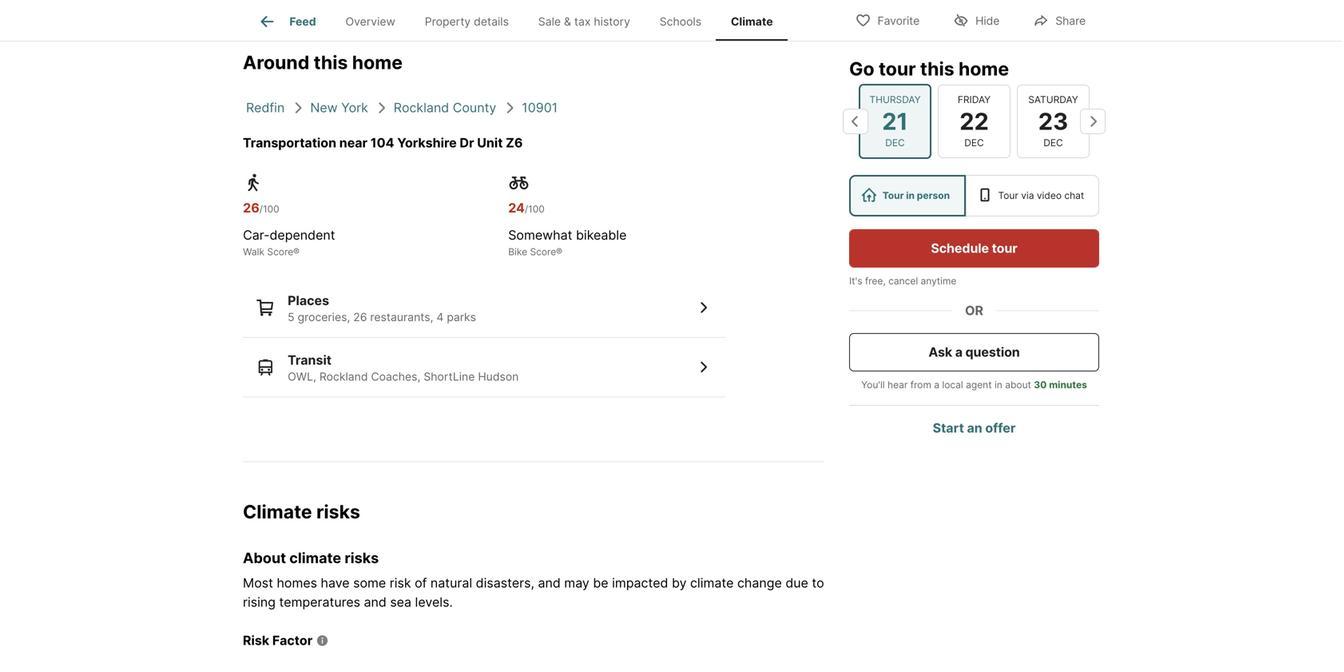 Task type: locate. For each thing, give the bounding box(es) containing it.
1 horizontal spatial dec
[[965, 137, 984, 149]]

go tour this home
[[849, 58, 1009, 80]]

1 horizontal spatial climate
[[690, 575, 734, 591]]

dec inside saturday 23 dec
[[1044, 137, 1063, 149]]

to
[[812, 575, 824, 591]]

1 vertical spatial 26
[[353, 310, 367, 324]]

/100 up car-
[[260, 203, 279, 215]]

this up "new"
[[314, 51, 348, 74]]

overview
[[346, 15, 395, 28]]

dec inside thursday 21 dec
[[886, 137, 905, 149]]

new
[[310, 100, 338, 115]]

22
[[960, 107, 989, 135]]

0 horizontal spatial /100
[[260, 203, 279, 215]]

climate inside most homes have some risk of natural disasters, and may be impacted by climate change due to rising temperatures and sea levels.
[[690, 575, 734, 591]]

0 vertical spatial 26
[[243, 200, 260, 216]]

rockland county link
[[394, 100, 496, 115]]

0 vertical spatial climate
[[289, 549, 341, 567]]

rockland
[[394, 100, 449, 115], [319, 370, 368, 383]]

list box
[[849, 175, 1099, 217]]

® down dependent
[[293, 246, 300, 257]]

26 inside the places 5 groceries, 26 restaurants, 4 parks
[[353, 310, 367, 324]]

0 vertical spatial and
[[538, 575, 561, 591]]

climate right by
[[690, 575, 734, 591]]

in left person
[[906, 190, 915, 201]]

redfin link
[[246, 100, 285, 115]]

2 tour from the left
[[998, 190, 1019, 201]]

around this home
[[243, 51, 403, 74]]

0 horizontal spatial tour
[[883, 190, 904, 201]]

1 score from the left
[[267, 246, 293, 257]]

0 vertical spatial in
[[906, 190, 915, 201]]

1 horizontal spatial 26
[[353, 310, 367, 324]]

overview tab
[[331, 2, 410, 41]]

tour
[[879, 58, 916, 80], [992, 241, 1018, 256]]

&
[[564, 15, 571, 28]]

saturday
[[1029, 94, 1078, 105]]

and down the "some"
[[364, 594, 387, 610]]

person
[[917, 190, 950, 201]]

a right from
[[934, 379, 940, 391]]

2 score from the left
[[530, 246, 556, 257]]

tour up thursday
[[879, 58, 916, 80]]

dec down the 22
[[965, 137, 984, 149]]

tour inside option
[[998, 190, 1019, 201]]

tour via video chat
[[998, 190, 1085, 201]]

risks up the "some"
[[345, 549, 379, 567]]

tour for schedule
[[992, 241, 1018, 256]]

unit
[[477, 135, 503, 150]]

dec down the 23
[[1044, 137, 1063, 149]]

1 vertical spatial tour
[[992, 241, 1018, 256]]

1 vertical spatial risks
[[345, 549, 379, 567]]

1 dec from the left
[[886, 137, 905, 149]]

you'll hear from a local agent in about 30 minutes
[[861, 379, 1087, 391]]

climate right schools 'tab'
[[731, 15, 773, 28]]

list box containing tour in person
[[849, 175, 1099, 217]]

0 horizontal spatial climate
[[289, 549, 341, 567]]

/100
[[260, 203, 279, 215], [525, 203, 545, 215]]

tour inside option
[[883, 190, 904, 201]]

this up thursday
[[920, 58, 955, 80]]

feed link
[[258, 12, 316, 31]]

score inside somewhat bikeable bike score ®
[[530, 246, 556, 257]]

anytime
[[921, 275, 957, 287]]

it's free, cancel anytime
[[849, 275, 957, 287]]

free,
[[865, 275, 886, 287]]

climate for climate risks
[[243, 500, 312, 523]]

1 ® from the left
[[293, 246, 300, 257]]

this
[[314, 51, 348, 74], [920, 58, 955, 80]]

a inside button
[[955, 344, 963, 360]]

in inside the tour in person option
[[906, 190, 915, 201]]

in right agent on the right bottom of the page
[[995, 379, 1003, 391]]

® inside somewhat bikeable bike score ®
[[556, 246, 563, 257]]

hudson
[[478, 370, 519, 383]]

dec down 21
[[886, 137, 905, 149]]

® inside car-dependent walk score ®
[[293, 246, 300, 257]]

car-
[[243, 227, 270, 243]]

question
[[966, 344, 1020, 360]]

parks
[[447, 310, 476, 324]]

1 /100 from the left
[[260, 203, 279, 215]]

hide
[[976, 14, 1000, 28]]

tour left via
[[998, 190, 1019, 201]]

1 vertical spatial climate
[[243, 500, 312, 523]]

ask a question button
[[849, 333, 1099, 372]]

an
[[967, 420, 983, 436]]

tour left person
[[883, 190, 904, 201]]

1 vertical spatial in
[[995, 379, 1003, 391]]

risk
[[390, 575, 411, 591]]

climate inside tab
[[731, 15, 773, 28]]

1 horizontal spatial climate
[[731, 15, 773, 28]]

0 vertical spatial tour
[[879, 58, 916, 80]]

/100 up somewhat
[[525, 203, 545, 215]]

score
[[267, 246, 293, 257], [530, 246, 556, 257]]

1 horizontal spatial /100
[[525, 203, 545, 215]]

26 right groceries,
[[353, 310, 367, 324]]

rockland up yorkshire
[[394, 100, 449, 115]]

somewhat
[[508, 227, 572, 243]]

thursday 21 dec
[[870, 94, 921, 149]]

104
[[371, 135, 394, 150]]

local
[[942, 379, 963, 391]]

tour for tour in person
[[883, 190, 904, 201]]

risks up about climate risks
[[316, 500, 360, 523]]

5
[[288, 310, 295, 324]]

1 horizontal spatial and
[[538, 575, 561, 591]]

go
[[849, 58, 875, 80]]

risk
[[243, 633, 269, 648]]

/100 inside 26 /100
[[260, 203, 279, 215]]

1 horizontal spatial score
[[530, 246, 556, 257]]

transit owl, rockland coaches, shortline hudson
[[288, 352, 519, 383]]

disasters,
[[476, 575, 535, 591]]

1 horizontal spatial rockland
[[394, 100, 449, 115]]

home down overview tab
[[352, 51, 403, 74]]

share
[[1056, 14, 1086, 28]]

2 /100 from the left
[[525, 203, 545, 215]]

0 horizontal spatial ®
[[293, 246, 300, 257]]

transportation
[[243, 135, 336, 150]]

4
[[437, 310, 444, 324]]

1 vertical spatial a
[[934, 379, 940, 391]]

10901 link
[[522, 100, 558, 115]]

0 horizontal spatial climate
[[243, 500, 312, 523]]

0 vertical spatial climate
[[731, 15, 773, 28]]

None button
[[859, 84, 932, 159], [938, 84, 1011, 158], [1017, 84, 1090, 158], [859, 84, 932, 159], [938, 84, 1011, 158], [1017, 84, 1090, 158]]

rockland county
[[394, 100, 496, 115]]

1 vertical spatial rockland
[[319, 370, 368, 383]]

tax
[[574, 15, 591, 28]]

/100 inside 24 /100
[[525, 203, 545, 215]]

2 dec from the left
[[965, 137, 984, 149]]

schedule
[[931, 241, 989, 256]]

26 up car-
[[243, 200, 260, 216]]

ask
[[929, 344, 953, 360]]

tour right schedule
[[992, 241, 1018, 256]]

1 horizontal spatial tour
[[992, 241, 1018, 256]]

temperatures
[[279, 594, 360, 610]]

rockland down transit
[[319, 370, 368, 383]]

2 ® from the left
[[556, 246, 563, 257]]

have
[[321, 575, 350, 591]]

score for car-
[[267, 246, 293, 257]]

in
[[906, 190, 915, 201], [995, 379, 1003, 391]]

0 vertical spatial a
[[955, 344, 963, 360]]

tab list
[[243, 0, 801, 41]]

climate
[[731, 15, 773, 28], [243, 500, 312, 523]]

2 horizontal spatial dec
[[1044, 137, 1063, 149]]

1 vertical spatial climate
[[690, 575, 734, 591]]

sea
[[390, 594, 412, 610]]

score down somewhat
[[530, 246, 556, 257]]

around
[[243, 51, 309, 74]]

0 horizontal spatial tour
[[879, 58, 916, 80]]

transportation near 104 yorkshire dr unit z6
[[243, 135, 523, 150]]

share button
[[1020, 4, 1099, 36]]

1 horizontal spatial tour
[[998, 190, 1019, 201]]

1 tour from the left
[[883, 190, 904, 201]]

change
[[737, 575, 782, 591]]

0 vertical spatial risks
[[316, 500, 360, 523]]

0 vertical spatial rockland
[[394, 100, 449, 115]]

and
[[538, 575, 561, 591], [364, 594, 387, 610]]

home up the friday
[[959, 58, 1009, 80]]

a right ask
[[955, 344, 963, 360]]

climate up homes at bottom left
[[289, 549, 341, 567]]

0 horizontal spatial dec
[[886, 137, 905, 149]]

of
[[415, 575, 427, 591]]

® down somewhat
[[556, 246, 563, 257]]

1 horizontal spatial ®
[[556, 246, 563, 257]]

minutes
[[1049, 379, 1087, 391]]

3 dec from the left
[[1044, 137, 1063, 149]]

tour in person option
[[849, 175, 966, 217]]

score right walk
[[267, 246, 293, 257]]

tour for go
[[879, 58, 916, 80]]

dec inside friday 22 dec
[[965, 137, 984, 149]]

0 horizontal spatial and
[[364, 594, 387, 610]]

places
[[288, 293, 329, 308]]

sale
[[538, 15, 561, 28]]

0 horizontal spatial rockland
[[319, 370, 368, 383]]

car-dependent walk score ®
[[243, 227, 335, 257]]

some
[[353, 575, 386, 591]]

0 horizontal spatial score
[[267, 246, 293, 257]]

tour inside button
[[992, 241, 1018, 256]]

and left may
[[538, 575, 561, 591]]

score inside car-dependent walk score ®
[[267, 246, 293, 257]]

26 /100
[[243, 200, 279, 216]]

0 horizontal spatial in
[[906, 190, 915, 201]]

schedule tour button
[[849, 229, 1099, 268]]

climate up about at the left bottom
[[243, 500, 312, 523]]

24 /100
[[508, 200, 545, 216]]

1 horizontal spatial a
[[955, 344, 963, 360]]

thursday
[[870, 94, 921, 105]]



Task type: vqa. For each thing, say whether or not it's contained in the screenshot.
El Cerrito Cerrito
no



Task type: describe. For each thing, give the bounding box(es) containing it.
about
[[1005, 379, 1031, 391]]

by
[[672, 575, 687, 591]]

factor
[[272, 633, 313, 648]]

tour via video chat option
[[966, 175, 1099, 217]]

dec for 23
[[1044, 137, 1063, 149]]

owl,
[[288, 370, 316, 383]]

tour for tour via video chat
[[998, 190, 1019, 201]]

it's
[[849, 275, 863, 287]]

shortline
[[424, 370, 475, 383]]

most homes have some risk of natural disasters, and may be impacted by climate change due to rising temperatures and sea levels.
[[243, 575, 824, 610]]

start an offer link
[[933, 420, 1016, 436]]

property details tab
[[410, 2, 524, 41]]

sale & tax history
[[538, 15, 630, 28]]

property details
[[425, 15, 509, 28]]

0 horizontal spatial 26
[[243, 200, 260, 216]]

1 horizontal spatial in
[[995, 379, 1003, 391]]

york
[[341, 100, 368, 115]]

23
[[1039, 107, 1068, 135]]

be
[[593, 575, 609, 591]]

/100 for 24
[[525, 203, 545, 215]]

start an offer
[[933, 420, 1016, 436]]

10901
[[522, 100, 558, 115]]

history
[[594, 15, 630, 28]]

homes
[[277, 575, 317, 591]]

hear
[[888, 379, 908, 391]]

climate for climate
[[731, 15, 773, 28]]

/100 for 26
[[260, 203, 279, 215]]

bikeable
[[576, 227, 627, 243]]

details
[[474, 15, 509, 28]]

property
[[425, 15, 471, 28]]

bike
[[508, 246, 527, 257]]

most
[[243, 575, 273, 591]]

rockland inside transit owl, rockland coaches, shortline hudson
[[319, 370, 368, 383]]

30
[[1034, 379, 1047, 391]]

video
[[1037, 190, 1062, 201]]

1 horizontal spatial home
[[959, 58, 1009, 80]]

impacted
[[612, 575, 668, 591]]

restaurants,
[[370, 310, 433, 324]]

schools
[[660, 15, 702, 28]]

or
[[965, 303, 984, 318]]

natural
[[431, 575, 472, 591]]

saturday 23 dec
[[1029, 94, 1078, 149]]

via
[[1021, 190, 1034, 201]]

1 vertical spatial and
[[364, 594, 387, 610]]

new york
[[310, 100, 368, 115]]

0 horizontal spatial a
[[934, 379, 940, 391]]

rising
[[243, 594, 276, 610]]

risk factor
[[243, 633, 313, 648]]

somewhat bikeable bike score ®
[[508, 227, 627, 257]]

schedule tour
[[931, 241, 1018, 256]]

walk
[[243, 246, 265, 257]]

climate tab
[[716, 2, 788, 41]]

0 horizontal spatial home
[[352, 51, 403, 74]]

friday 22 dec
[[958, 94, 991, 149]]

near
[[339, 135, 368, 150]]

® for car-
[[293, 246, 300, 257]]

score for somewhat
[[530, 246, 556, 257]]

® for somewhat
[[556, 246, 563, 257]]

1 horizontal spatial this
[[920, 58, 955, 80]]

favorite button
[[842, 4, 933, 36]]

schools tab
[[645, 2, 716, 41]]

you'll
[[861, 379, 885, 391]]

friday
[[958, 94, 991, 105]]

about
[[243, 549, 286, 567]]

groceries,
[[298, 310, 350, 324]]

cancel
[[889, 275, 918, 287]]

redfin
[[246, 100, 285, 115]]

dependent
[[270, 227, 335, 243]]

from
[[911, 379, 932, 391]]

tour in person
[[883, 190, 950, 201]]

24
[[508, 200, 525, 216]]

sale & tax history tab
[[524, 2, 645, 41]]

0 horizontal spatial this
[[314, 51, 348, 74]]

yorkshire
[[397, 135, 457, 150]]

tab list containing feed
[[243, 0, 801, 41]]

dec for 21
[[886, 137, 905, 149]]

next image
[[1080, 109, 1106, 134]]

new york link
[[310, 100, 368, 115]]

z6
[[506, 135, 523, 150]]

dec for 22
[[965, 137, 984, 149]]

transit
[[288, 352, 332, 368]]

dr
[[460, 135, 474, 150]]

may
[[564, 575, 590, 591]]

places 5 groceries, 26 restaurants, 4 parks
[[288, 293, 476, 324]]

county
[[453, 100, 496, 115]]

feed
[[290, 15, 316, 28]]

agent
[[966, 379, 992, 391]]

start
[[933, 420, 964, 436]]

previous image
[[843, 109, 869, 134]]



